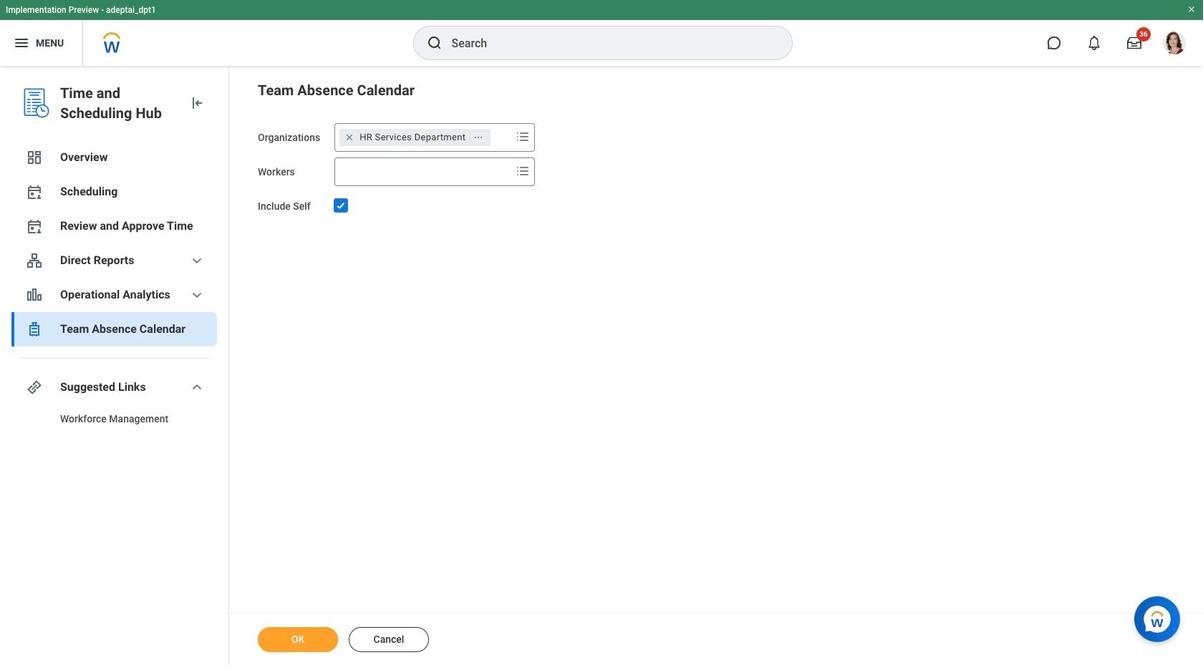 Task type: vqa. For each thing, say whether or not it's contained in the screenshot.
NOTIFICATIONS LARGE icon
yes



Task type: describe. For each thing, give the bounding box(es) containing it.
link image
[[26, 379, 43, 396]]

hr services department element
[[360, 131, 466, 144]]

search image
[[426, 34, 443, 52]]

notifications large image
[[1087, 36, 1102, 50]]

x small image
[[342, 130, 357, 145]]

1 prompts image from the top
[[514, 128, 532, 145]]

dashboard image
[[26, 149, 43, 166]]

justify image
[[13, 34, 30, 52]]

inbox large image
[[1127, 36, 1142, 50]]

check small image
[[332, 197, 350, 214]]

task timeoff image
[[26, 321, 43, 338]]

navigation pane region
[[0, 66, 229, 665]]



Task type: locate. For each thing, give the bounding box(es) containing it.
chevron down small image
[[188, 286, 206, 304]]

Search Workday  search field
[[452, 27, 762, 59]]

chevron down small image for link image
[[188, 379, 206, 396]]

chevron down small image
[[188, 252, 206, 269], [188, 379, 206, 396]]

1 vertical spatial chevron down small image
[[188, 379, 206, 396]]

chevron down small image for view team image
[[188, 252, 206, 269]]

close environment banner image
[[1188, 5, 1196, 14]]

view team image
[[26, 252, 43, 269]]

2 chevron down small image from the top
[[188, 379, 206, 396]]

profile logan mcneil image
[[1163, 32, 1186, 57]]

prompts image
[[514, 128, 532, 145], [514, 163, 532, 180]]

1 chevron down small image from the top
[[188, 252, 206, 269]]

transformation import image
[[188, 95, 206, 112]]

hr services department, press delete to clear value. option
[[340, 129, 491, 146]]

chart image
[[26, 286, 43, 304]]

0 vertical spatial chevron down small image
[[188, 252, 206, 269]]

0 vertical spatial prompts image
[[514, 128, 532, 145]]

Search field
[[335, 159, 512, 185]]

time and scheduling hub element
[[60, 83, 177, 123]]

related actions image
[[474, 132, 484, 142]]

banner
[[0, 0, 1203, 66]]

calendar user solid image
[[26, 218, 43, 235]]

2 prompts image from the top
[[514, 163, 532, 180]]

calendar user solid image
[[26, 183, 43, 201]]

1 vertical spatial prompts image
[[514, 163, 532, 180]]



